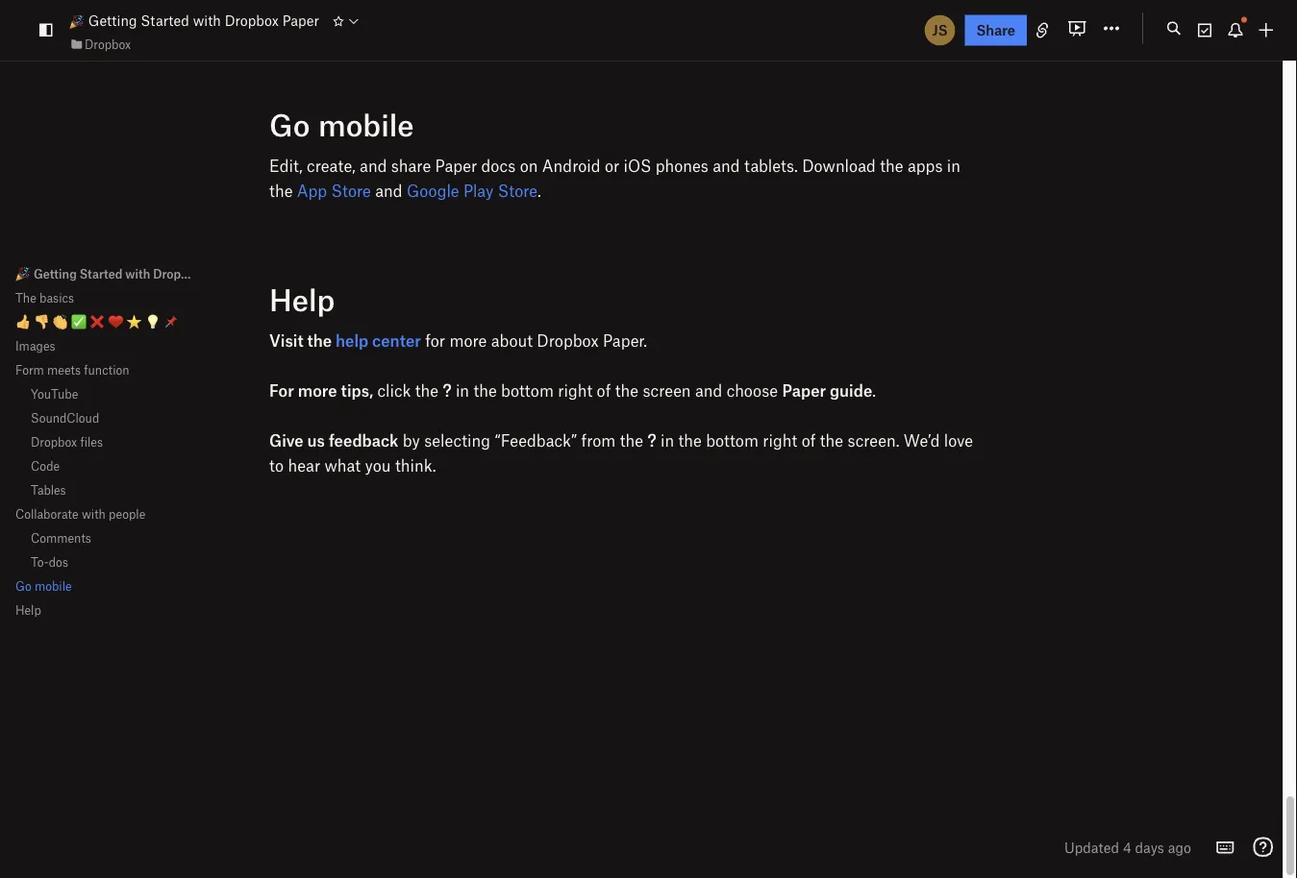 Task type: vqa. For each thing, say whether or not it's contained in the screenshot.
Dropbox icon at the top left of page
no



Task type: describe. For each thing, give the bounding box(es) containing it.
0 horizontal spatial bottom
[[501, 381, 554, 401]]

0 vertical spatial .
[[538, 181, 541, 201]]

click
[[377, 381, 411, 401]]

for
[[269, 381, 294, 401]]

edit, create, and share paper docs on android or ios phones and tablets. download the apps in the
[[269, 156, 961, 201]]

or
[[605, 156, 620, 176]]

files
[[80, 435, 103, 450]]

and down share
[[375, 181, 403, 201]]

google
[[407, 181, 459, 201]]

1 vertical spatial ?
[[648, 431, 656, 451]]

and left share
[[360, 156, 387, 176]]

help inside 'images form meets function youtube soundcloud dropbox files code tables collaborate with people comments to-dos go mobile help'
[[15, 603, 41, 618]]

play
[[463, 181, 494, 201]]

and right phones
[[713, 156, 740, 176]]

the
[[15, 291, 36, 305]]

to
[[269, 456, 284, 476]]

docs
[[481, 156, 516, 176]]

you
[[365, 456, 391, 476]]

with for the bottom getting started with dropbox paper link
[[125, 266, 150, 281]]

days
[[1135, 840, 1164, 856]]

the left screen.
[[820, 431, 844, 451]]

2 store from the left
[[498, 181, 538, 201]]

collaborate with people link
[[15, 507, 196, 522]]

app store and google play store .
[[297, 181, 541, 201]]

bottom inside the in the bottom right of the screen. we'd love to hear what you think.
[[706, 431, 759, 451]]

by
[[403, 431, 420, 451]]

in inside the in the bottom right of the screen. we'd love to hear what you think.
[[661, 431, 674, 451]]

the basics
[[15, 291, 74, 305]]

guide
[[830, 381, 872, 401]]

1 horizontal spatial more
[[449, 331, 487, 351]]

ios
[[624, 156, 651, 176]]

what
[[325, 456, 361, 476]]

youtube
[[31, 387, 78, 402]]

star image
[[127, 315, 142, 330]]

js button
[[923, 13, 957, 48]]

go inside 'images form meets function youtube soundcloud dropbox files code tables collaborate with people comments to-dos go mobile help'
[[15, 579, 31, 594]]

pushpin image
[[164, 315, 179, 330]]

choose
[[727, 381, 778, 401]]

in the bottom right of the screen. we'd love to hear what you think.
[[269, 431, 973, 476]]

screen.
[[848, 431, 900, 451]]

0 vertical spatial right
[[558, 381, 593, 401]]

1 vertical spatial .
[[872, 381, 876, 401]]

google play store link
[[407, 181, 538, 201]]

share
[[391, 156, 431, 176]]

check mark button image
[[71, 315, 86, 330]]

the down 'edit,'
[[269, 181, 293, 201]]

red heart image
[[108, 315, 123, 330]]

from
[[581, 431, 616, 451]]

hear
[[288, 456, 320, 476]]

soundcloud link
[[15, 411, 196, 426]]

love
[[944, 431, 973, 451]]

1 store from the left
[[331, 181, 371, 201]]

share
[[977, 22, 1016, 38]]

getting for party popper image
[[88, 12, 137, 29]]

basics
[[39, 291, 74, 305]]

give
[[269, 431, 304, 451]]

the right click
[[415, 381, 439, 401]]

apps
[[908, 156, 943, 176]]

dos
[[49, 555, 68, 570]]

clapping hands image
[[52, 315, 68, 330]]

create,
[[307, 156, 356, 176]]

light bulb image
[[145, 315, 160, 330]]

1 vertical spatial more
[[298, 381, 337, 401]]

and right the screen
[[695, 381, 722, 401]]

party popper image
[[69, 14, 85, 29]]

help link
[[15, 603, 196, 618]]

on
[[520, 156, 538, 176]]

meets
[[47, 363, 81, 377]]

the left help
[[307, 331, 332, 351]]

screen
[[643, 381, 691, 401]]

the basics link
[[15, 291, 196, 305]]

to-
[[31, 555, 49, 570]]

us
[[307, 431, 325, 451]]

for more tips, click the ? in the bottom right of the screen and choose paper guide .
[[269, 381, 876, 401]]

"feedback" from the ?
[[495, 431, 656, 451]]

selecting
[[424, 431, 490, 451]]

paper.
[[603, 331, 647, 351]]

comments
[[31, 531, 91, 546]]

updated
[[1065, 840, 1119, 856]]

js
[[932, 22, 948, 38]]

youtube link
[[15, 387, 196, 402]]

started for party popper icon
[[80, 266, 123, 281]]

visit
[[269, 331, 304, 351]]

updated 4 days ago
[[1065, 840, 1191, 856]]



Task type: locate. For each thing, give the bounding box(es) containing it.
help up visit
[[269, 282, 335, 318]]

the down about
[[474, 381, 497, 401]]

navigation
[[0, 242, 237, 643]]

comment
[[1023, 0, 1275, 62]]

app store link
[[297, 181, 371, 201]]

store
[[331, 181, 371, 201], [498, 181, 538, 201]]

images link
[[15, 339, 196, 353]]

getting started with dropbox paper link
[[69, 10, 319, 31], [15, 266, 237, 282]]

1 vertical spatial right
[[763, 431, 798, 451]]

images
[[15, 339, 55, 353]]

1 vertical spatial mobile
[[35, 579, 72, 594]]

0 vertical spatial bottom
[[501, 381, 554, 401]]

help
[[269, 282, 335, 318], [15, 603, 41, 618]]

getting started with dropbox paper for party popper icon
[[31, 266, 237, 281]]

in right apps
[[947, 156, 961, 176]]

navigation containing getting started with dropbox paper
[[0, 242, 237, 643]]

0 vertical spatial in
[[947, 156, 961, 176]]

with for topmost getting started with dropbox paper link
[[193, 12, 221, 29]]

getting started with dropbox paper for party popper image
[[85, 12, 319, 29]]

dropbox link
[[69, 34, 131, 54]]

2 vertical spatial in
[[661, 431, 674, 451]]

2 horizontal spatial in
[[947, 156, 961, 176]]

? down the screen
[[648, 431, 656, 451]]

dropbox
[[225, 12, 279, 29], [85, 37, 131, 51], [153, 266, 201, 281], [537, 331, 599, 351], [31, 435, 77, 450]]

function
[[84, 363, 129, 377]]

0 horizontal spatial ?
[[443, 381, 452, 401]]

0 vertical spatial go
[[269, 107, 310, 143]]

1 horizontal spatial bottom
[[706, 431, 759, 451]]

getting
[[88, 12, 137, 29], [34, 266, 77, 281]]

go
[[269, 107, 310, 143], [15, 579, 31, 594]]

download
[[802, 156, 876, 176]]

tables
[[31, 483, 66, 498]]

in down the screen
[[661, 431, 674, 451]]

code
[[31, 459, 60, 474]]

cross mark image
[[89, 315, 105, 330]]

mobile down dos
[[35, 579, 72, 594]]

.
[[538, 181, 541, 201], [872, 381, 876, 401]]

0 horizontal spatial help
[[15, 603, 41, 618]]

images form meets function youtube soundcloud dropbox files code tables collaborate with people comments to-dos go mobile help
[[15, 339, 145, 618]]

the left the screen
[[615, 381, 639, 401]]

of left screen.
[[802, 431, 816, 451]]

feedback
[[329, 431, 399, 451]]

right down the choose
[[763, 431, 798, 451]]

android
[[542, 156, 601, 176]]

people
[[109, 507, 145, 522]]

0 horizontal spatial mobile
[[35, 579, 72, 594]]

0 vertical spatial getting
[[88, 12, 137, 29]]

go mobile
[[269, 107, 414, 143]]

visit the help center for more about dropbox paper.
[[269, 331, 647, 351]]

the right from at the left of the page
[[620, 431, 643, 451]]

1 vertical spatial getting started with dropbox paper link
[[15, 266, 237, 282]]

1 vertical spatial in
[[456, 381, 469, 401]]

0 vertical spatial mobile
[[318, 107, 414, 143]]

1 horizontal spatial store
[[498, 181, 538, 201]]

"feedback"
[[495, 431, 577, 451]]

tablets.
[[744, 156, 798, 176]]

1 horizontal spatial in
[[661, 431, 674, 451]]

0 vertical spatial getting started with dropbox paper
[[85, 12, 319, 29]]

of
[[597, 381, 611, 401], [802, 431, 816, 451]]

of inside the in the bottom right of the screen. we'd love to hear what you think.
[[802, 431, 816, 451]]

in
[[947, 156, 961, 176], [456, 381, 469, 401], [661, 431, 674, 451]]

center
[[372, 331, 421, 351]]

tables link
[[15, 483, 196, 498]]

tips,
[[341, 381, 373, 401]]

1 vertical spatial getting
[[34, 266, 77, 281]]

0 horizontal spatial store
[[331, 181, 371, 201]]

1 vertical spatial with
[[125, 266, 150, 281]]

paper inside edit, create, and share paper docs on android or ios phones and tablets. download the apps in the
[[435, 156, 477, 176]]

0 vertical spatial with
[[193, 12, 221, 29]]

1 vertical spatial getting started with dropbox paper
[[31, 266, 237, 281]]

dropbox files link
[[15, 435, 196, 450]]

1 horizontal spatial right
[[763, 431, 798, 451]]

mobile
[[318, 107, 414, 143], [35, 579, 72, 594]]

the
[[880, 156, 904, 176], [269, 181, 293, 201], [307, 331, 332, 351], [415, 381, 439, 401], [474, 381, 497, 401], [615, 381, 639, 401], [620, 431, 643, 451], [678, 431, 702, 451], [820, 431, 844, 451]]

getting up basics
[[34, 266, 77, 281]]

store down on
[[498, 181, 538, 201]]

2 vertical spatial with
[[82, 507, 106, 522]]

0 vertical spatial more
[[449, 331, 487, 351]]

0 horizontal spatial go
[[15, 579, 31, 594]]

thumbs down image
[[34, 315, 49, 330]]

. up screen.
[[872, 381, 876, 401]]

. down on
[[538, 181, 541, 201]]

4
[[1123, 840, 1132, 856]]

getting started with dropbox paper
[[85, 12, 319, 29], [31, 266, 237, 281]]

getting up dropbox link
[[88, 12, 137, 29]]

thumbs up image
[[15, 315, 31, 330]]

ago
[[1168, 840, 1191, 856]]

edit,
[[269, 156, 303, 176]]

help
[[336, 331, 368, 351]]

bottom down the choose
[[706, 431, 759, 451]]

1 horizontal spatial .
[[872, 381, 876, 401]]

comments link
[[15, 531, 196, 546]]

0 horizontal spatial more
[[298, 381, 337, 401]]

0 vertical spatial of
[[597, 381, 611, 401]]

1 vertical spatial go
[[15, 579, 31, 594]]

1 horizontal spatial getting
[[88, 12, 137, 29]]

app
[[297, 181, 327, 201]]

give us feedback by selecting
[[269, 431, 490, 451]]

started up the basics link
[[80, 266, 123, 281]]

1 horizontal spatial help
[[269, 282, 335, 318]]

go down to-
[[15, 579, 31, 594]]

soundcloud
[[31, 411, 99, 426]]

2 horizontal spatial with
[[193, 12, 221, 29]]

0 horizontal spatial in
[[456, 381, 469, 401]]

right up "feedback" from the ?
[[558, 381, 593, 401]]

right
[[558, 381, 593, 401], [763, 431, 798, 451]]

we'd
[[904, 431, 940, 451]]

0 horizontal spatial of
[[597, 381, 611, 401]]

go up 'edit,'
[[269, 107, 310, 143]]

mobile up create, on the top left
[[318, 107, 414, 143]]

in down visit the help center for more about dropbox paper.
[[456, 381, 469, 401]]

share button
[[965, 15, 1027, 46]]

paper
[[282, 12, 319, 29], [435, 156, 477, 176], [204, 266, 237, 281], [782, 381, 826, 401]]

with inside 'images form meets function youtube soundcloud dropbox files code tables collaborate with people comments to-dos go mobile help'
[[82, 507, 106, 522]]

0 horizontal spatial getting
[[34, 266, 77, 281]]

1 horizontal spatial mobile
[[318, 107, 414, 143]]

help down to-
[[15, 603, 41, 618]]

1 vertical spatial started
[[80, 266, 123, 281]]

form meets function link
[[15, 363, 196, 377]]

more
[[449, 331, 487, 351], [298, 381, 337, 401]]

help center link
[[336, 331, 421, 351]]

store down create, on the top left
[[331, 181, 371, 201]]

1 vertical spatial help
[[15, 603, 41, 618]]

of up from at the left of the page
[[597, 381, 611, 401]]

the left apps
[[880, 156, 904, 176]]

0 vertical spatial ?
[[443, 381, 452, 401]]

0 vertical spatial help
[[269, 282, 335, 318]]

mobile inside 'images form meets function youtube soundcloud dropbox files code tables collaborate with people comments to-dos go mobile help'
[[35, 579, 72, 594]]

1 vertical spatial bottom
[[706, 431, 759, 451]]

1 horizontal spatial of
[[802, 431, 816, 451]]

0 horizontal spatial right
[[558, 381, 593, 401]]

code link
[[15, 459, 196, 474]]

started for party popper image
[[141, 12, 189, 29]]

1 horizontal spatial go
[[269, 107, 310, 143]]

the down the screen
[[678, 431, 702, 451]]

1 horizontal spatial with
[[125, 266, 150, 281]]

0 vertical spatial getting started with dropbox paper link
[[69, 10, 319, 31]]

party popper image
[[15, 266, 31, 282]]

about
[[491, 331, 533, 351]]

to-dos link
[[15, 555, 196, 570]]

? up selecting
[[443, 381, 452, 401]]

right inside the in the bottom right of the screen. we'd love to hear what you think.
[[763, 431, 798, 451]]

started right party popper image
[[141, 12, 189, 29]]

in inside edit, create, and share paper docs on android or ios phones and tablets. download the apps in the
[[947, 156, 961, 176]]

1 vertical spatial of
[[802, 431, 816, 451]]

think.
[[395, 456, 436, 476]]

0 horizontal spatial started
[[80, 266, 123, 281]]

collaborate
[[15, 507, 78, 522]]

phones
[[656, 156, 709, 176]]

for
[[425, 331, 445, 351]]

1 horizontal spatial ?
[[648, 431, 656, 451]]

0 vertical spatial started
[[141, 12, 189, 29]]

go mobile link
[[15, 579, 196, 594]]

and
[[360, 156, 387, 176], [713, 156, 740, 176], [375, 181, 403, 201], [695, 381, 722, 401]]

getting for party popper icon
[[34, 266, 77, 281]]

0 horizontal spatial .
[[538, 181, 541, 201]]

with
[[193, 12, 221, 29], [125, 266, 150, 281], [82, 507, 106, 522]]

bottom up "feedback"
[[501, 381, 554, 401]]

0 horizontal spatial with
[[82, 507, 106, 522]]

dropbox inside 'images form meets function youtube soundcloud dropbox files code tables collaborate with people comments to-dos go mobile help'
[[31, 435, 77, 450]]

1 horizontal spatial started
[[141, 12, 189, 29]]

form
[[15, 363, 44, 377]]



